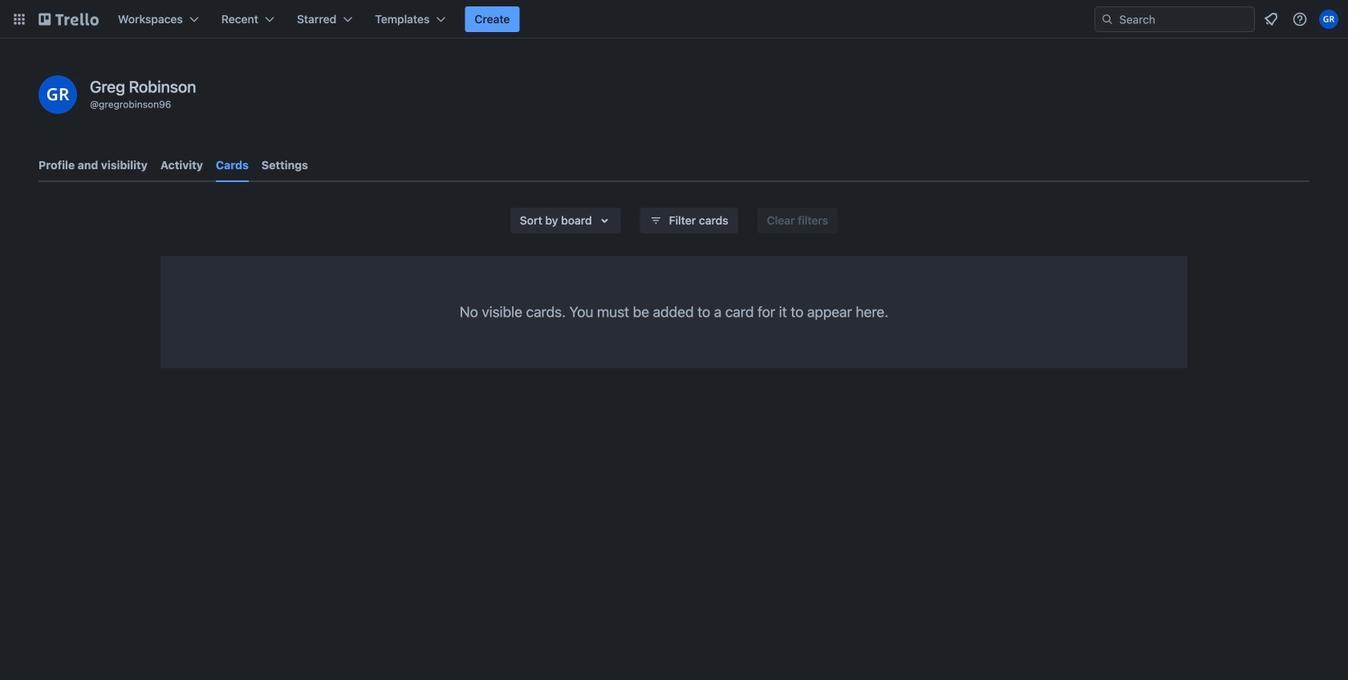 Task type: describe. For each thing, give the bounding box(es) containing it.
search image
[[1102, 13, 1114, 26]]

open information menu image
[[1293, 11, 1309, 27]]

back to home image
[[39, 6, 99, 32]]

primary element
[[0, 0, 1349, 39]]



Task type: vqa. For each thing, say whether or not it's contained in the screenshot.
Recent DROPDOWN BUTTON
no



Task type: locate. For each thing, give the bounding box(es) containing it.
greg robinson (gregrobinson96) image
[[1320, 10, 1339, 29]]

0 notifications image
[[1262, 10, 1281, 29]]

Search field
[[1114, 8, 1255, 31]]

greg robinson (gregrobinson96) image
[[39, 75, 77, 114]]



